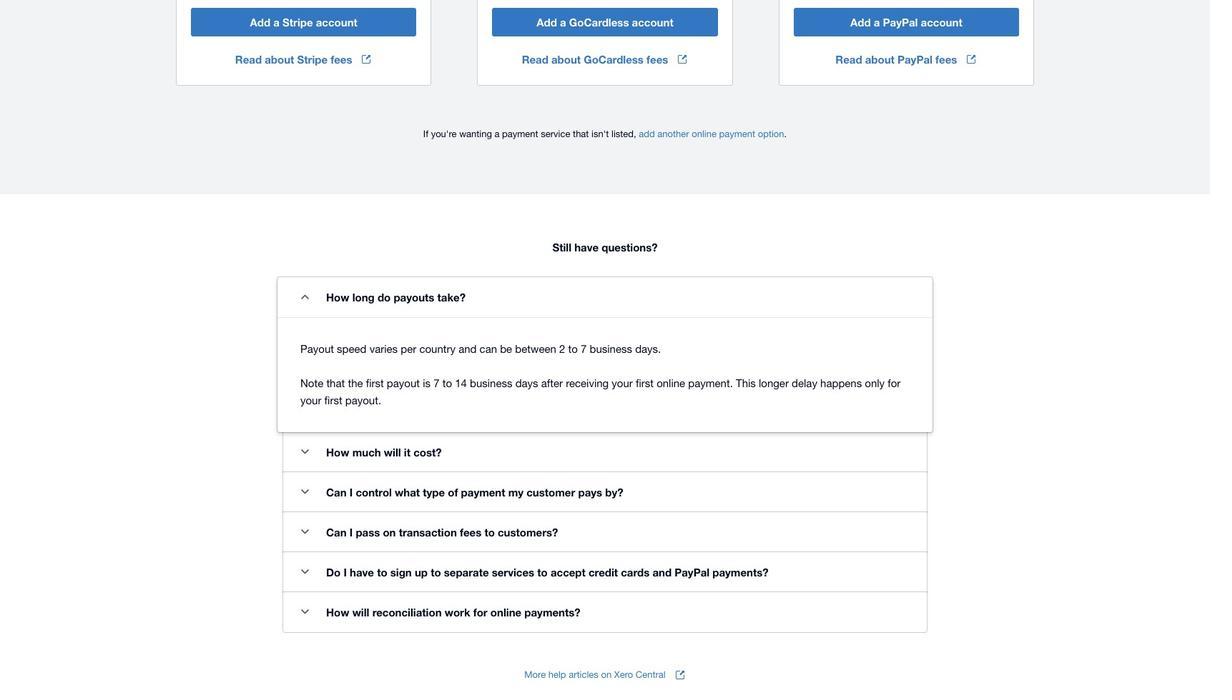 Task type: vqa. For each thing, say whether or not it's contained in the screenshot.
MORE HELP ARTICLES ON XERO CENTRAL
yes



Task type: locate. For each thing, give the bounding box(es) containing it.
add for add a paypal account
[[850, 15, 871, 28]]

1 vertical spatial your
[[300, 394, 321, 407]]

how will reconciliation work for online payments?
[[326, 606, 581, 619]]

pays
[[578, 486, 602, 499]]

0 vertical spatial how
[[326, 291, 349, 304]]

payment.
[[688, 377, 733, 389]]

add a gocardless account button
[[492, 8, 718, 36]]

toggle image for do i have to sign up to separate services to accept credit cards and paypal payments?
[[301, 570, 309, 575]]

0 vertical spatial paypal
[[883, 15, 918, 28]]

gocardless inside "read about gocardless fees" "button"
[[584, 53, 644, 65]]

read about stripe fees
[[235, 53, 352, 65]]

still have questions?
[[552, 241, 658, 254]]

2 horizontal spatial first
[[636, 377, 654, 389]]

toggle image
[[301, 295, 309, 300], [301, 490, 309, 495], [301, 570, 309, 575], [301, 610, 309, 615]]

i right do
[[344, 566, 347, 579]]

0 vertical spatial online
[[692, 128, 717, 139]]

1 horizontal spatial account
[[632, 15, 674, 28]]

2 horizontal spatial add
[[850, 15, 871, 28]]

type
[[423, 486, 445, 499]]

0 vertical spatial your
[[612, 377, 633, 389]]

paypal inside button
[[898, 53, 933, 65]]

0 vertical spatial for
[[888, 377, 901, 389]]

0 horizontal spatial first
[[324, 394, 342, 407]]

7 right is
[[434, 377, 440, 389]]

0 horizontal spatial will
[[352, 606, 369, 619]]

0 horizontal spatial 7
[[434, 377, 440, 389]]

country
[[419, 343, 456, 355]]

how much will it cost?
[[326, 446, 442, 459]]

payout.
[[345, 394, 381, 407]]

7
[[581, 343, 587, 355], [434, 377, 440, 389]]

how left long
[[326, 291, 349, 304]]

0 horizontal spatial for
[[473, 606, 488, 619]]

4 toggle image from the top
[[301, 610, 309, 615]]

add a paypal account
[[850, 15, 962, 28]]

2 horizontal spatial read
[[836, 53, 862, 65]]

1 horizontal spatial first
[[366, 377, 384, 389]]

.
[[784, 128, 787, 139]]

online left "payment."
[[657, 377, 685, 389]]

1 vertical spatial paypal
[[898, 53, 933, 65]]

first
[[366, 377, 384, 389], [636, 377, 654, 389], [324, 394, 342, 407]]

first right the
[[366, 377, 384, 389]]

what
[[395, 486, 420, 499]]

for right work
[[473, 606, 488, 619]]

paypal for fees
[[898, 53, 933, 65]]

1 vertical spatial will
[[352, 606, 369, 619]]

toggle image for how long do payouts take?
[[301, 295, 309, 300]]

how for how much will it cost?
[[326, 446, 349, 459]]

i left control
[[350, 486, 353, 499]]

1 vertical spatial i
[[350, 526, 353, 539]]

0 horizontal spatial about
[[265, 53, 294, 65]]

read
[[235, 53, 262, 65], [522, 53, 548, 65], [836, 53, 862, 65]]

first down days.
[[636, 377, 654, 389]]

that left isn't
[[573, 128, 589, 139]]

happens
[[820, 377, 862, 389]]

i for have
[[344, 566, 347, 579]]

0 vertical spatial can
[[326, 486, 347, 499]]

more help articles on xero central button
[[513, 661, 697, 691]]

stripe up read about stripe fees on the top left of the page
[[283, 15, 313, 28]]

a inside button
[[273, 15, 280, 28]]

1 vertical spatial stripe
[[297, 53, 328, 65]]

that
[[573, 128, 589, 139], [326, 377, 345, 389]]

online inside "note that the first payout is 7 to 14 business days after receiving your first online payment. this longer delay happens only for your first payout."
[[657, 377, 685, 389]]

fees inside "button"
[[647, 53, 668, 65]]

1 vertical spatial 7
[[434, 377, 440, 389]]

up
[[415, 566, 428, 579]]

on inside more help articles on xero central button
[[601, 670, 612, 681]]

on left xero
[[601, 670, 612, 681]]

fees down can i control what type of payment my customer pays by?
[[460, 526, 482, 539]]

fees
[[331, 53, 352, 65], [647, 53, 668, 65], [936, 53, 957, 65], [460, 526, 482, 539]]

to left 14
[[442, 377, 452, 389]]

toggle image left much
[[301, 450, 309, 455]]

0 horizontal spatial your
[[300, 394, 321, 407]]

1 horizontal spatial payments?
[[713, 566, 769, 579]]

how down do
[[326, 606, 349, 619]]

i
[[350, 486, 353, 499], [350, 526, 353, 539], [344, 566, 347, 579]]

it
[[404, 446, 411, 459]]

can for can i control what type of payment my customer pays by?
[[326, 486, 347, 499]]

1 vertical spatial business
[[470, 377, 512, 389]]

toggle button for how will reconciliation work for online payments?
[[290, 598, 319, 627]]

and left can
[[459, 343, 477, 355]]

1 horizontal spatial about
[[551, 53, 581, 65]]

toggle button
[[290, 283, 319, 311], [290, 438, 319, 467], [290, 478, 319, 507], [290, 518, 319, 547], [290, 558, 319, 587], [290, 598, 319, 627]]

about inside "button"
[[551, 53, 581, 65]]

have right still at left
[[574, 241, 599, 254]]

more
[[524, 670, 546, 681]]

account inside add a stripe account button
[[316, 15, 357, 28]]

to
[[568, 343, 578, 355], [442, 377, 452, 389], [484, 526, 495, 539], [377, 566, 387, 579], [431, 566, 441, 579], [537, 566, 548, 579]]

gocardless up read about gocardless fees
[[569, 15, 629, 28]]

services
[[492, 566, 534, 579]]

4 toggle button from the top
[[290, 518, 319, 547]]

business left days.
[[590, 343, 632, 355]]

1 account from the left
[[316, 15, 357, 28]]

1 vertical spatial payments?
[[525, 606, 581, 619]]

0 vertical spatial stripe
[[283, 15, 313, 28]]

business right 14
[[470, 377, 512, 389]]

paypal down add a paypal account "button"
[[898, 53, 933, 65]]

paypal up read about paypal fees
[[883, 15, 918, 28]]

a for paypal
[[874, 15, 880, 28]]

account inside add a gocardless account button
[[632, 15, 674, 28]]

0 horizontal spatial add
[[250, 15, 270, 28]]

about down add a stripe account
[[265, 53, 294, 65]]

toggle image for can i control what type of payment my customer pays by?
[[301, 490, 309, 495]]

2 add from the left
[[537, 15, 557, 28]]

3 about from the left
[[865, 53, 895, 65]]

i left pass
[[350, 526, 353, 539]]

stripe down add a stripe account
[[297, 53, 328, 65]]

pass
[[356, 526, 380, 539]]

online down services
[[491, 606, 522, 619]]

and
[[459, 343, 477, 355], [653, 566, 672, 579]]

account inside add a paypal account "button"
[[921, 15, 962, 28]]

0 vertical spatial and
[[459, 343, 477, 355]]

2 toggle image from the top
[[301, 530, 309, 535]]

how left much
[[326, 446, 349, 459]]

2 vertical spatial how
[[326, 606, 349, 619]]

3 account from the left
[[921, 15, 962, 28]]

after
[[541, 377, 563, 389]]

0 vertical spatial i
[[350, 486, 353, 499]]

1 horizontal spatial have
[[574, 241, 599, 254]]

2 can from the top
[[326, 526, 347, 539]]

2 toggle button from the top
[[290, 438, 319, 467]]

a inside button
[[560, 15, 566, 28]]

by?
[[605, 486, 623, 499]]

1 horizontal spatial your
[[612, 377, 633, 389]]

account for add a paypal account
[[921, 15, 962, 28]]

2 horizontal spatial about
[[865, 53, 895, 65]]

per
[[401, 343, 416, 355]]

work
[[445, 606, 470, 619]]

a inside "button"
[[874, 15, 880, 28]]

0 vertical spatial have
[[574, 241, 599, 254]]

fees down add a gocardless account button
[[647, 53, 668, 65]]

1 read from the left
[[235, 53, 262, 65]]

account up read about paypal fees button
[[921, 15, 962, 28]]

fees down add a paypal account "button"
[[936, 53, 957, 65]]

can left pass
[[326, 526, 347, 539]]

first left the payout.
[[324, 394, 342, 407]]

2 vertical spatial online
[[491, 606, 522, 619]]

how
[[326, 291, 349, 304], [326, 446, 349, 459], [326, 606, 349, 619]]

about down add a paypal account "button"
[[865, 53, 895, 65]]

add inside "button"
[[850, 15, 871, 28]]

2 about from the left
[[551, 53, 581, 65]]

add inside button
[[537, 15, 557, 28]]

1 vertical spatial toggle image
[[301, 530, 309, 535]]

days
[[515, 377, 538, 389]]

on
[[383, 526, 396, 539], [601, 670, 612, 681]]

add up read about stripe fees on the top left of the page
[[250, 15, 270, 28]]

0 vertical spatial 7
[[581, 343, 587, 355]]

1 vertical spatial and
[[653, 566, 672, 579]]

questions?
[[602, 241, 658, 254]]

to left accept
[[537, 566, 548, 579]]

read for read about paypal fees
[[836, 53, 862, 65]]

that left the
[[326, 377, 345, 389]]

add up read about paypal fees
[[850, 15, 871, 28]]

1 vertical spatial gocardless
[[584, 53, 644, 65]]

online right another
[[692, 128, 717, 139]]

1 toggle button from the top
[[290, 283, 319, 311]]

add
[[250, 15, 270, 28], [537, 15, 557, 28], [850, 15, 871, 28]]

payouts
[[394, 291, 434, 304]]

0 horizontal spatial that
[[326, 377, 345, 389]]

0 vertical spatial will
[[384, 446, 401, 459]]

your right receiving
[[612, 377, 633, 389]]

2
[[559, 343, 565, 355]]

1 about from the left
[[265, 53, 294, 65]]

1 vertical spatial can
[[326, 526, 347, 539]]

read about gocardless fees
[[522, 53, 668, 65]]

1 vertical spatial that
[[326, 377, 345, 389]]

0 horizontal spatial read
[[235, 53, 262, 65]]

payout
[[387, 377, 420, 389]]

do
[[326, 566, 341, 579]]

about for stripe
[[265, 53, 294, 65]]

read about stripe fees button
[[191, 45, 417, 73]]

add up read about gocardless fees
[[537, 15, 557, 28]]

payout speed varies per country and can be between 2 to 7 business days.
[[300, 343, 661, 355]]

service
[[541, 128, 570, 139]]

1 horizontal spatial add
[[537, 15, 557, 28]]

paypal inside "button"
[[883, 15, 918, 28]]

3 toggle button from the top
[[290, 478, 319, 507]]

1 horizontal spatial on
[[601, 670, 612, 681]]

that inside "note that the first payout is 7 to 14 business days after receiving your first online payment. this longer delay happens only for your first payout."
[[326, 377, 345, 389]]

account up "read about gocardless fees" "button"
[[632, 15, 674, 28]]

0 vertical spatial payments?
[[713, 566, 769, 579]]

account
[[316, 15, 357, 28], [632, 15, 674, 28], [921, 15, 962, 28]]

1 add from the left
[[250, 15, 270, 28]]

0 horizontal spatial on
[[383, 526, 396, 539]]

will left reconciliation
[[352, 606, 369, 619]]

to right up at the bottom left of the page
[[431, 566, 441, 579]]

a up read about paypal fees
[[874, 15, 880, 28]]

will left 'it'
[[384, 446, 401, 459]]

paypal right cards
[[675, 566, 710, 579]]

6 toggle button from the top
[[290, 598, 319, 627]]

about down add a gocardless account button
[[551, 53, 581, 65]]

2 account from the left
[[632, 15, 674, 28]]

add for add a gocardless account
[[537, 15, 557, 28]]

add inside button
[[250, 15, 270, 28]]

read about paypal fees button
[[794, 45, 1019, 73]]

your
[[612, 377, 633, 389], [300, 394, 321, 407]]

gocardless inside add a gocardless account button
[[569, 15, 629, 28]]

0 vertical spatial toggle image
[[301, 450, 309, 455]]

3 add from the left
[[850, 15, 871, 28]]

2 vertical spatial i
[[344, 566, 347, 579]]

a up read about stripe fees on the top left of the page
[[273, 15, 280, 28]]

a for stripe
[[273, 15, 280, 28]]

on right pass
[[383, 526, 396, 539]]

have right do
[[350, 566, 374, 579]]

3 how from the top
[[326, 606, 349, 619]]

2 read from the left
[[522, 53, 548, 65]]

7 right '2'
[[581, 343, 587, 355]]

1 horizontal spatial for
[[888, 377, 901, 389]]

days.
[[635, 343, 661, 355]]

1 horizontal spatial and
[[653, 566, 672, 579]]

1 can from the top
[[326, 486, 347, 499]]

payment right of
[[461, 486, 505, 499]]

have
[[574, 241, 599, 254], [350, 566, 374, 579]]

2 horizontal spatial online
[[692, 128, 717, 139]]

1 vertical spatial online
[[657, 377, 685, 389]]

can left control
[[326, 486, 347, 499]]

can
[[326, 486, 347, 499], [326, 526, 347, 539]]

payment
[[502, 128, 538, 139], [719, 128, 755, 139], [461, 486, 505, 499]]

0 horizontal spatial business
[[470, 377, 512, 389]]

0 vertical spatial gocardless
[[569, 15, 629, 28]]

your down note
[[300, 394, 321, 407]]

a
[[273, 15, 280, 28], [560, 15, 566, 28], [874, 15, 880, 28], [495, 128, 500, 139]]

5 toggle button from the top
[[290, 558, 319, 587]]

2 vertical spatial paypal
[[675, 566, 710, 579]]

1 toggle image from the top
[[301, 450, 309, 455]]

3 read from the left
[[836, 53, 862, 65]]

i for pass
[[350, 526, 353, 539]]

to left customers?
[[484, 526, 495, 539]]

account for add a gocardless account
[[632, 15, 674, 28]]

2 how from the top
[[326, 446, 349, 459]]

about for paypal
[[865, 53, 895, 65]]

a up read about gocardless fees
[[560, 15, 566, 28]]

2 toggle image from the top
[[301, 490, 309, 495]]

speed
[[337, 343, 367, 355]]

1 horizontal spatial will
[[384, 446, 401, 459]]

for right only
[[888, 377, 901, 389]]

isn't
[[592, 128, 609, 139]]

fees down add a stripe account
[[331, 53, 352, 65]]

0 horizontal spatial account
[[316, 15, 357, 28]]

1 vertical spatial on
[[601, 670, 612, 681]]

how for how will reconciliation work for online payments?
[[326, 606, 349, 619]]

0 vertical spatial business
[[590, 343, 632, 355]]

1 horizontal spatial read
[[522, 53, 548, 65]]

2 horizontal spatial account
[[921, 15, 962, 28]]

the
[[348, 377, 363, 389]]

toggle image left pass
[[301, 530, 309, 535]]

1 how from the top
[[326, 291, 349, 304]]

gocardless for fees
[[584, 53, 644, 65]]

1 vertical spatial have
[[350, 566, 374, 579]]

control
[[356, 486, 392, 499]]

about
[[265, 53, 294, 65], [551, 53, 581, 65], [865, 53, 895, 65]]

how for how long do payouts take?
[[326, 291, 349, 304]]

between
[[515, 343, 556, 355]]

read inside "button"
[[522, 53, 548, 65]]

1 vertical spatial how
[[326, 446, 349, 459]]

3 toggle image from the top
[[301, 570, 309, 575]]

1 horizontal spatial that
[[573, 128, 589, 139]]

1 horizontal spatial online
[[657, 377, 685, 389]]

to left sign
[[377, 566, 387, 579]]

wanting
[[459, 128, 492, 139]]

toggle button for can i control what type of payment my customer pays by?
[[290, 478, 319, 507]]

about for gocardless
[[551, 53, 581, 65]]

1 toggle image from the top
[[301, 295, 309, 300]]

account up read about stripe fees button
[[316, 15, 357, 28]]

fees for read about paypal fees
[[936, 53, 957, 65]]

another
[[658, 128, 689, 139]]

add for add a stripe account
[[250, 15, 270, 28]]

and right cards
[[653, 566, 672, 579]]

toggle image
[[301, 450, 309, 455], [301, 530, 309, 535]]

0 vertical spatial on
[[383, 526, 396, 539]]

for
[[888, 377, 901, 389], [473, 606, 488, 619]]

0 horizontal spatial online
[[491, 606, 522, 619]]

will
[[384, 446, 401, 459], [352, 606, 369, 619]]

gocardless
[[569, 15, 629, 28], [584, 53, 644, 65]]

gocardless down add a gocardless account button
[[584, 53, 644, 65]]

payments?
[[713, 566, 769, 579], [525, 606, 581, 619]]



Task type: describe. For each thing, give the bounding box(es) containing it.
xero
[[614, 670, 633, 681]]

accept
[[551, 566, 586, 579]]

receiving
[[566, 377, 609, 389]]

stripe for fees
[[297, 53, 328, 65]]

if you're wanting a payment service that isn't listed, add another online payment option .
[[423, 128, 787, 139]]

is
[[423, 377, 431, 389]]

paypal for account
[[883, 15, 918, 28]]

reconciliation
[[372, 606, 442, 619]]

delay
[[792, 377, 817, 389]]

only
[[865, 377, 885, 389]]

7 inside "note that the first payout is 7 to 14 business days after receiving your first online payment. this longer delay happens only for your first payout."
[[434, 377, 440, 389]]

my
[[508, 486, 524, 499]]

toggle image for how much will it cost?
[[301, 450, 309, 455]]

payout
[[300, 343, 334, 355]]

this
[[736, 377, 756, 389]]

toggle button for how long do payouts take?
[[290, 283, 319, 311]]

option
[[758, 128, 784, 139]]

longer
[[759, 377, 789, 389]]

add a gocardless account
[[537, 15, 674, 28]]

listed,
[[612, 128, 636, 139]]

cost?
[[414, 446, 442, 459]]

cards
[[621, 566, 650, 579]]

payment left service
[[502, 128, 538, 139]]

more help articles on xero central
[[524, 670, 666, 681]]

toggle button for how much will it cost?
[[290, 438, 319, 467]]

to inside "note that the first payout is 7 to 14 business days after receiving your first online payment. this longer delay happens only for your first payout."
[[442, 377, 452, 389]]

account for add a stripe account
[[316, 15, 357, 28]]

add another online payment option button
[[639, 120, 784, 148]]

take?
[[437, 291, 466, 304]]

note
[[300, 377, 323, 389]]

central
[[636, 670, 666, 681]]

do
[[378, 291, 391, 304]]

articles
[[569, 670, 599, 681]]

much
[[352, 446, 381, 459]]

for inside "note that the first payout is 7 to 14 business days after receiving your first online payment. this longer delay happens only for your first payout."
[[888, 377, 901, 389]]

how long do payouts take?
[[326, 291, 466, 304]]

toggle button for can i pass on transaction fees to customers?
[[290, 518, 319, 547]]

0 vertical spatial that
[[573, 128, 589, 139]]

payment left option
[[719, 128, 755, 139]]

credit
[[589, 566, 618, 579]]

gocardless for account
[[569, 15, 629, 28]]

0 horizontal spatial have
[[350, 566, 374, 579]]

add a stripe account button
[[191, 8, 417, 36]]

0 horizontal spatial and
[[459, 343, 477, 355]]

1 horizontal spatial 7
[[581, 343, 587, 355]]

be
[[500, 343, 512, 355]]

on for transaction
[[383, 526, 396, 539]]

customers?
[[498, 526, 558, 539]]

add a paypal account button
[[794, 8, 1019, 36]]

can
[[480, 343, 497, 355]]

read about paypal fees
[[836, 53, 957, 65]]

0 horizontal spatial payments?
[[525, 606, 581, 619]]

can i pass on transaction fees to customers?
[[326, 526, 558, 539]]

can for can i pass on transaction fees to customers?
[[326, 526, 347, 539]]

do i have to sign up to separate services to accept credit cards and paypal payments?
[[326, 566, 769, 579]]

long
[[352, 291, 375, 304]]

business inside "note that the first payout is 7 to 14 business days after receiving your first online payment. this longer delay happens only for your first payout."
[[470, 377, 512, 389]]

to right '2'
[[568, 343, 578, 355]]

on for xero
[[601, 670, 612, 681]]

add a stripe account
[[250, 15, 357, 28]]

fees for read about gocardless fees
[[647, 53, 668, 65]]

stripe for account
[[283, 15, 313, 28]]

help
[[548, 670, 566, 681]]

read for read about gocardless fees
[[522, 53, 548, 65]]

sign
[[390, 566, 412, 579]]

1 horizontal spatial business
[[590, 343, 632, 355]]

you're
[[431, 128, 457, 139]]

read about gocardless fees button
[[492, 45, 718, 73]]

toggle image for how will reconciliation work for online payments?
[[301, 610, 309, 615]]

customer
[[527, 486, 575, 499]]

14
[[455, 377, 467, 389]]

read for read about stripe fees
[[235, 53, 262, 65]]

of
[[448, 486, 458, 499]]

separate
[[444, 566, 489, 579]]

transaction
[[399, 526, 457, 539]]

fees for read about stripe fees
[[331, 53, 352, 65]]

a for gocardless
[[560, 15, 566, 28]]

add
[[639, 128, 655, 139]]

a right wanting
[[495, 128, 500, 139]]

can i control what type of payment my customer pays by?
[[326, 486, 623, 499]]

still
[[552, 241, 571, 254]]

toggle image for can i pass on transaction fees to customers?
[[301, 530, 309, 535]]

1 vertical spatial for
[[473, 606, 488, 619]]

i for control
[[350, 486, 353, 499]]

note that the first payout is 7 to 14 business days after receiving your first online payment. this longer delay happens only for your first payout.
[[300, 377, 901, 407]]

varies
[[370, 343, 398, 355]]

toggle button for do i have to sign up to separate services to accept credit cards and paypal payments?
[[290, 558, 319, 587]]

if
[[423, 128, 428, 139]]



